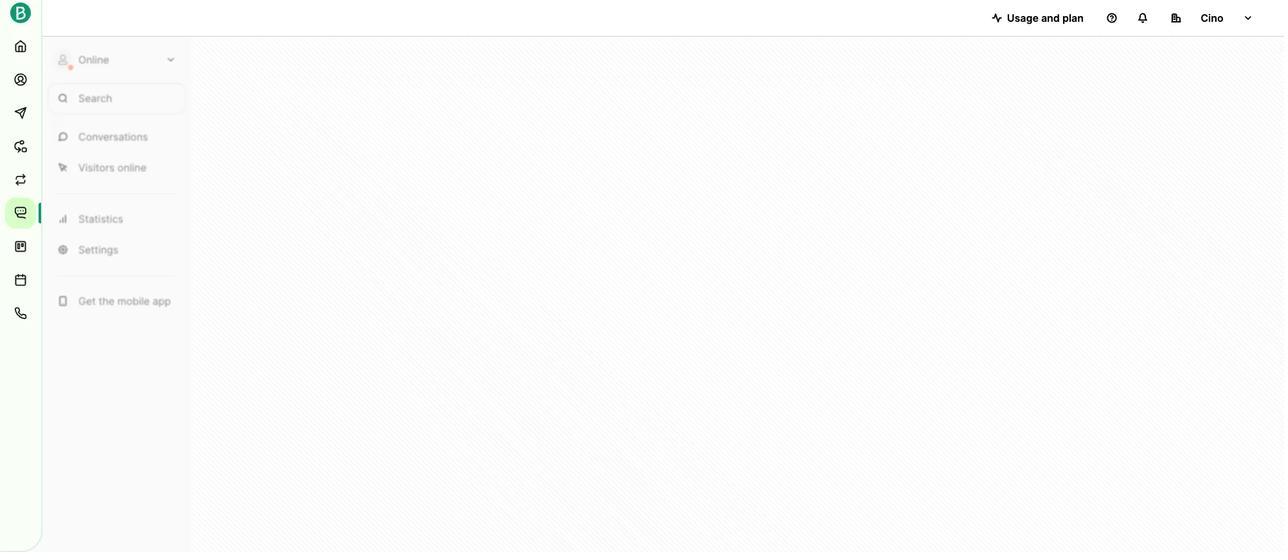 Task type: vqa. For each thing, say whether or not it's contained in the screenshot.
Usage and plan
yes



Task type: locate. For each thing, give the bounding box(es) containing it.
plan
[[1063, 12, 1084, 24]]

cino
[[1201, 12, 1224, 24]]

and
[[1041, 12, 1060, 24]]



Task type: describe. For each thing, give the bounding box(es) containing it.
usage and plan
[[1007, 12, 1084, 24]]

usage and plan button
[[982, 5, 1094, 31]]

cino button
[[1161, 5, 1264, 31]]

usage
[[1007, 12, 1039, 24]]



